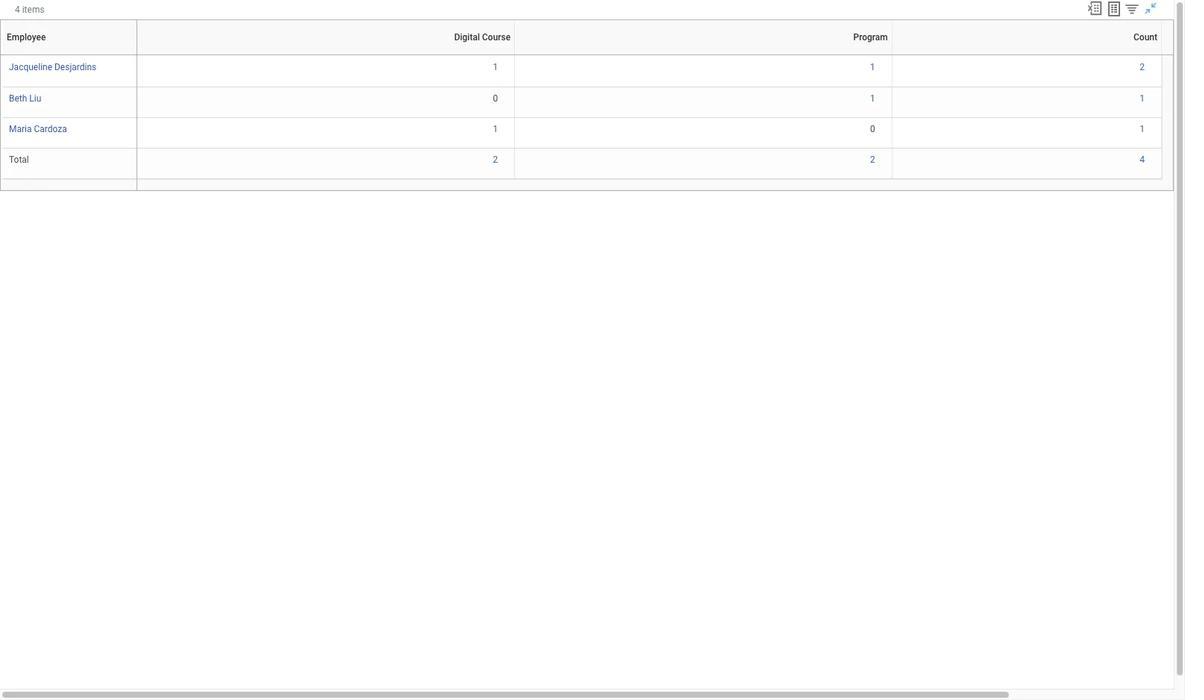 Task type: locate. For each thing, give the bounding box(es) containing it.
0
[[493, 93, 498, 104], [871, 124, 876, 134]]

maria cardoza link
[[9, 121, 67, 134]]

0 horizontal spatial count
[[1026, 55, 1028, 55]]

1 vertical spatial employee
[[68, 55, 71, 55]]

0 button
[[493, 92, 500, 104], [871, 123, 878, 135]]

jacqueline desjardins link
[[9, 59, 96, 73]]

course inside row element
[[482, 32, 511, 43]]

4 inside button
[[1140, 154, 1145, 165]]

beth
[[9, 93, 27, 104]]

2 horizontal spatial 2 button
[[1140, 61, 1147, 73]]

1 vertical spatial count
[[1026, 55, 1028, 55]]

employee down 4 items
[[7, 32, 46, 43]]

0 horizontal spatial 2
[[493, 154, 498, 165]]

2 horizontal spatial 2
[[1140, 62, 1145, 73]]

1 horizontal spatial digital
[[454, 32, 480, 43]]

2
[[1140, 62, 1145, 73], [493, 154, 498, 165], [871, 154, 876, 165]]

0 vertical spatial employee
[[7, 32, 46, 43]]

export to worksheets image
[[1106, 0, 1124, 18]]

program inside row element
[[854, 32, 888, 43]]

employee
[[7, 32, 46, 43], [68, 55, 71, 55]]

0 horizontal spatial digital
[[323, 55, 325, 55]]

1 row element from the left
[[2, 20, 140, 55]]

1 vertical spatial program
[[702, 55, 705, 55]]

2 row element from the left
[[137, 20, 1165, 55]]

2 for 2 'button' to the right
[[1140, 62, 1145, 73]]

0 vertical spatial 4
[[15, 4, 20, 15]]

0 vertical spatial digital
[[454, 32, 480, 43]]

0 vertical spatial count
[[1134, 32, 1158, 43]]

export to excel image
[[1087, 0, 1103, 16]]

1 button
[[493, 61, 500, 73], [871, 61, 878, 73], [871, 92, 878, 104], [1140, 92, 1147, 104], [493, 123, 500, 135], [1140, 123, 1147, 135]]

2 button
[[1140, 61, 1147, 73], [493, 154, 500, 166], [871, 154, 878, 166]]

4
[[15, 4, 20, 15], [1140, 154, 1145, 165]]

1
[[493, 62, 498, 73], [871, 62, 876, 73], [871, 93, 876, 104], [1140, 93, 1145, 104], [493, 124, 498, 134], [1140, 124, 1145, 134]]

0 vertical spatial 0 button
[[493, 92, 500, 104]]

1 horizontal spatial 2
[[871, 154, 876, 165]]

1 horizontal spatial 4
[[1140, 154, 1145, 165]]

4 for 4
[[1140, 154, 1145, 165]]

program
[[854, 32, 888, 43], [702, 55, 705, 55]]

maria cardoza
[[9, 124, 67, 134]]

0 vertical spatial course
[[482, 32, 511, 43]]

1 horizontal spatial program
[[854, 32, 888, 43]]

row element
[[2, 20, 140, 55], [137, 20, 1165, 55]]

0 horizontal spatial 4
[[15, 4, 20, 15]]

0 vertical spatial program
[[854, 32, 888, 43]]

digital
[[454, 32, 480, 43], [323, 55, 325, 55]]

employee inside row element
[[7, 32, 46, 43]]

row element containing digital course
[[137, 20, 1165, 55]]

1 vertical spatial 0 button
[[871, 123, 878, 135]]

0 horizontal spatial course
[[326, 55, 328, 55]]

digital for digital course program count
[[323, 55, 325, 55]]

1 horizontal spatial course
[[482, 32, 511, 43]]

toolbar
[[1080, 0, 1174, 19]]

0 vertical spatial 0
[[493, 93, 498, 104]]

0 horizontal spatial employee
[[7, 32, 46, 43]]

employee up desjardins on the top left of the page
[[68, 55, 71, 55]]

beth liu link
[[9, 90, 41, 104]]

0 horizontal spatial 0 button
[[493, 92, 500, 104]]

1 horizontal spatial count
[[1134, 32, 1158, 43]]

digital inside row element
[[454, 32, 480, 43]]

0 horizontal spatial program
[[702, 55, 705, 55]]

1 horizontal spatial 0
[[871, 124, 876, 134]]

1 vertical spatial 4
[[1140, 154, 1145, 165]]

course
[[482, 32, 511, 43], [326, 55, 328, 55]]

1 vertical spatial course
[[326, 55, 328, 55]]

1 vertical spatial digital
[[323, 55, 325, 55]]

count
[[1134, 32, 1158, 43], [1026, 55, 1028, 55]]

shrink image
[[1143, 0, 1159, 16]]

1 horizontal spatial 0 button
[[871, 123, 878, 135]]

employee button
[[68, 55, 71, 55]]

1 horizontal spatial employee
[[68, 55, 71, 55]]

0 horizontal spatial 2 button
[[493, 154, 500, 166]]



Task type: vqa. For each thing, say whether or not it's contained in the screenshot.


Task type: describe. For each thing, give the bounding box(es) containing it.
4 items
[[15, 4, 45, 15]]

total element
[[9, 151, 29, 165]]

cardoza
[[34, 124, 67, 134]]

digital course
[[454, 32, 511, 43]]

maria
[[9, 124, 32, 134]]

liu
[[29, 93, 41, 104]]

count column header
[[892, 55, 1162, 56]]

digital course button
[[323, 55, 329, 55]]

beth liu
[[9, 93, 41, 104]]

total
[[9, 154, 29, 165]]

0 horizontal spatial 0
[[493, 93, 498, 104]]

digital for digital course
[[454, 32, 480, 43]]

2 for the middle 2 'button'
[[871, 154, 876, 165]]

program button
[[702, 55, 705, 55]]

select to filter grid data image
[[1124, 1, 1141, 16]]

1 horizontal spatial 2 button
[[871, 154, 878, 166]]

jacqueline
[[9, 62, 52, 73]]

digital course program count
[[323, 55, 1028, 55]]

course for digital course program count
[[326, 55, 328, 55]]

2 for 2 'button' to the left
[[493, 154, 498, 165]]

desjardins
[[54, 62, 96, 73]]

jacqueline desjardins
[[9, 62, 96, 73]]

row element containing employee
[[2, 20, 140, 55]]

course for digital course
[[482, 32, 511, 43]]

1 vertical spatial 0
[[871, 124, 876, 134]]

4 button
[[1140, 154, 1147, 166]]

4 for 4 items
[[15, 4, 20, 15]]

items
[[22, 4, 45, 15]]



